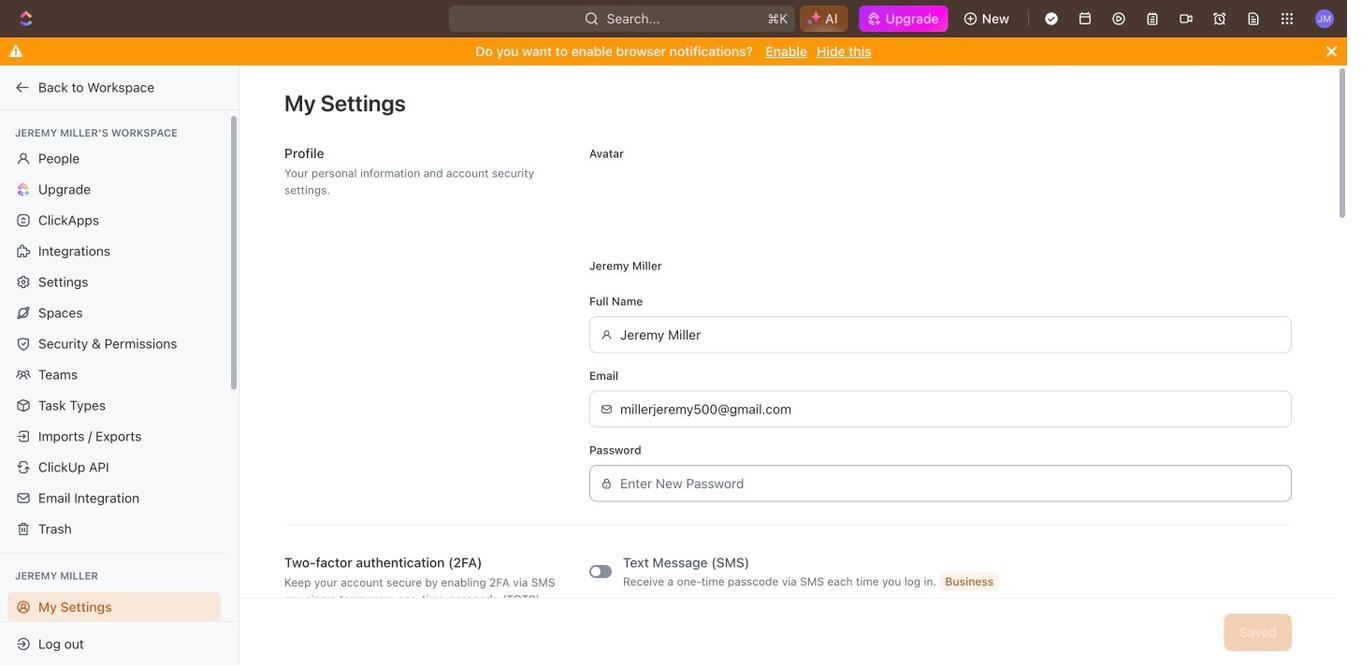 Task type: describe. For each thing, give the bounding box(es) containing it.
Enter Email text field
[[621, 392, 1281, 427]]



Task type: vqa. For each thing, say whether or not it's contained in the screenshot.
Enter New Password text field
yes



Task type: locate. For each thing, give the bounding box(es) containing it.
Enter Username text field
[[621, 317, 1281, 352]]

available on business plans or higher element
[[940, 572, 1000, 591]]

Enter New Password text field
[[621, 466, 1281, 501]]



